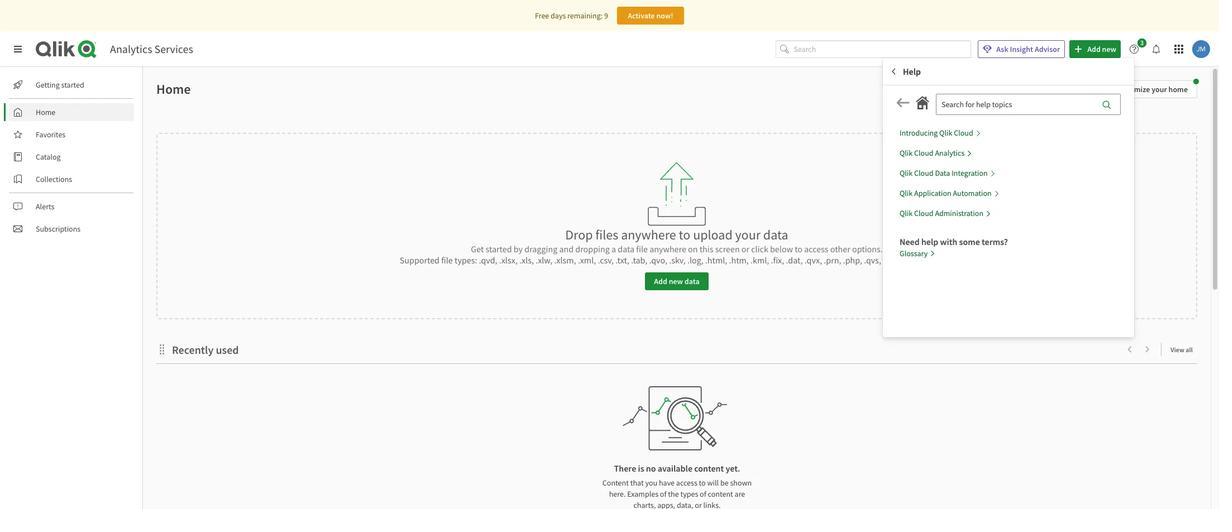 Task type: locate. For each thing, give the bounding box(es) containing it.
supported
[[400, 255, 440, 266]]

your
[[1152, 84, 1167, 94], [735, 226, 761, 244]]

data right a
[[618, 244, 635, 255]]

favorites link
[[9, 126, 134, 144]]

free days remaining: 9
[[535, 11, 608, 21]]

0 vertical spatial content
[[694, 463, 724, 474]]

the
[[668, 489, 679, 499]]

a
[[612, 244, 616, 255]]

activate now! link
[[617, 7, 684, 25]]

add left 3 dropdown button
[[1088, 44, 1101, 54]]

collections
[[36, 174, 72, 184]]

services
[[154, 42, 193, 56]]

.tab,
[[631, 255, 647, 266]]

add down .qvo,
[[654, 277, 667, 287]]

charts,
[[634, 501, 656, 509]]

have
[[659, 478, 675, 488]]

started inside drop files anywhere to upload your data get started by dragging and dropping a data file anywhere on this screen or click below to access other options. supported file types: .qvd, .xlsx, .xls, .xlw, .xlsm, .xml, .csv, .txt, .tab, .qvo, .skv, .log, .html, .htm, .kml, .fix, .dat, .qvx, .prn, .php, .qvs, .parquet, .qvf, .qvw
[[486, 244, 512, 255]]

.xls,
[[519, 255, 534, 266]]

1 horizontal spatial of
[[700, 489, 706, 499]]

file left .qvo,
[[636, 244, 648, 255]]

1 vertical spatial new
[[669, 277, 683, 287]]

1 horizontal spatial to
[[699, 478, 706, 488]]

help
[[903, 66, 921, 77]]

1 vertical spatial access
[[676, 478, 698, 488]]

of right types on the right
[[700, 489, 706, 499]]

to left will
[[699, 478, 706, 488]]

dropping
[[575, 244, 610, 255]]

data inside "button"
[[685, 277, 700, 287]]

data up the .fix,
[[763, 226, 788, 244]]

home inside navigation pane element
[[36, 107, 55, 117]]

will
[[707, 478, 719, 488]]

file left types:
[[441, 255, 453, 266]]

add inside "button"
[[654, 277, 667, 287]]

.htm,
[[729, 255, 749, 266]]

access up types on the right
[[676, 478, 698, 488]]

subscriptions link
[[9, 220, 134, 238]]

screen
[[715, 244, 740, 255]]

started right getting
[[61, 80, 84, 90]]

jeremy miller image
[[1193, 40, 1210, 58]]

1 horizontal spatial your
[[1152, 84, 1167, 94]]

to right below
[[795, 244, 803, 255]]

customize
[[1115, 84, 1150, 94]]

analytics services
[[110, 42, 193, 56]]

home up favorites
[[36, 107, 55, 117]]

content up will
[[694, 463, 724, 474]]

is
[[638, 463, 644, 474]]

now!
[[657, 11, 673, 21]]

add
[[1088, 44, 1101, 54], [654, 277, 667, 287]]

or inside drop files anywhere to upload your data get started by dragging and dropping a data file anywhere on this screen or click below to access other options. supported file types: .qvd, .xlsx, .xls, .xlw, .xlsm, .xml, .csv, .txt, .tab, .qvo, .skv, .log, .html, .htm, .kml, .fix, .dat, .qvx, .prn, .php, .qvs, .parquet, .qvf, .qvw
[[742, 244, 750, 255]]

move collection image
[[156, 344, 168, 355]]

on
[[688, 244, 698, 255]]

1 vertical spatial or
[[695, 501, 702, 509]]

content down be
[[708, 489, 733, 499]]

drop
[[565, 226, 593, 244]]

1 horizontal spatial file
[[636, 244, 648, 255]]

.log,
[[688, 255, 704, 266]]

there
[[614, 463, 636, 474]]

started left 'by'
[[486, 244, 512, 255]]

view all
[[1171, 346, 1193, 354]]

analytics services element
[[110, 42, 193, 56]]

new
[[1102, 44, 1117, 54], [669, 277, 683, 287]]

activate now!
[[628, 11, 673, 21]]

3 button
[[1125, 39, 1150, 58]]

data down .log,
[[685, 277, 700, 287]]

9
[[604, 11, 608, 21]]

content
[[694, 463, 724, 474], [708, 489, 733, 499]]

data
[[763, 226, 788, 244], [618, 244, 635, 255], [685, 277, 700, 287]]

1 horizontal spatial add
[[1088, 44, 1101, 54]]

to
[[679, 226, 691, 244], [795, 244, 803, 255], [699, 478, 706, 488]]

anywhere
[[621, 226, 676, 244], [650, 244, 686, 255]]

.html,
[[705, 255, 727, 266]]

0 vertical spatial add
[[1088, 44, 1101, 54]]

your left home
[[1152, 84, 1167, 94]]

new inside dropdown button
[[1102, 44, 1117, 54]]

0 vertical spatial new
[[1102, 44, 1117, 54]]

1 horizontal spatial new
[[1102, 44, 1117, 54]]

anywhere left the on
[[650, 244, 686, 255]]

new down .skv,
[[669, 277, 683, 287]]

home down services
[[156, 80, 191, 98]]

1 horizontal spatial home
[[156, 80, 191, 98]]

access inside drop files anywhere to upload your data get started by dragging and dropping a data file anywhere on this screen or click below to access other options. supported file types: .qvd, .xlsx, .xls, .xlw, .xlsm, .xml, .csv, .txt, .tab, .qvo, .skv, .log, .html, .htm, .kml, .fix, .dat, .qvx, .prn, .php, .qvs, .parquet, .qvf, .qvw
[[804, 244, 829, 255]]

or
[[742, 244, 750, 255], [695, 501, 702, 509]]

remaining:
[[568, 11, 603, 21]]

started
[[61, 80, 84, 90], [486, 244, 512, 255]]

1 vertical spatial home
[[36, 107, 55, 117]]

or right the data,
[[695, 501, 702, 509]]

types
[[681, 489, 698, 499]]

catalog
[[36, 152, 61, 162]]

0 horizontal spatial add
[[654, 277, 667, 287]]

.xlsx,
[[499, 255, 518, 266]]

ask insight advisor button
[[978, 40, 1065, 58]]

new left 3 dropdown button
[[1102, 44, 1117, 54]]

main content
[[139, 67, 1219, 509]]

2 horizontal spatial to
[[795, 244, 803, 255]]

click
[[751, 244, 768, 255]]

0 horizontal spatial or
[[695, 501, 702, 509]]

add inside add new dropdown button
[[1088, 44, 1101, 54]]

0 vertical spatial access
[[804, 244, 829, 255]]

1 horizontal spatial data
[[685, 277, 700, 287]]

2 horizontal spatial data
[[763, 226, 788, 244]]

1 vertical spatial add
[[654, 277, 667, 287]]

0 vertical spatial home
[[156, 80, 191, 98]]

alerts link
[[9, 198, 134, 216]]

home
[[156, 80, 191, 98], [36, 107, 55, 117]]

0 horizontal spatial access
[[676, 478, 698, 488]]

0 vertical spatial started
[[61, 80, 84, 90]]

.skv,
[[669, 255, 686, 266]]

no
[[646, 463, 656, 474]]

options.
[[852, 244, 883, 255]]

main content containing home
[[139, 67, 1219, 509]]

0 horizontal spatial of
[[660, 489, 667, 499]]

your up the .htm,
[[735, 226, 761, 244]]

this
[[700, 244, 714, 255]]

upload
[[693, 226, 733, 244]]

days
[[551, 11, 566, 21]]

examples
[[627, 489, 659, 499]]

that
[[630, 478, 644, 488]]

.fix,
[[771, 255, 784, 266]]

1 vertical spatial your
[[735, 226, 761, 244]]

access left other
[[804, 244, 829, 255]]

0 vertical spatial your
[[1152, 84, 1167, 94]]

subscriptions
[[36, 224, 81, 234]]

apps,
[[657, 501, 675, 509]]

1 horizontal spatial access
[[804, 244, 829, 255]]

or left click
[[742, 244, 750, 255]]

getting started link
[[9, 76, 134, 94]]

and
[[559, 244, 574, 255]]

new inside "button"
[[669, 277, 683, 287]]

0 horizontal spatial started
[[61, 80, 84, 90]]

of left the
[[660, 489, 667, 499]]

1 horizontal spatial started
[[486, 244, 512, 255]]

activate
[[628, 11, 655, 21]]

0 vertical spatial or
[[742, 244, 750, 255]]

0 horizontal spatial your
[[735, 226, 761, 244]]

0 horizontal spatial home
[[36, 107, 55, 117]]

0 horizontal spatial new
[[669, 277, 683, 287]]

add for add new data
[[654, 277, 667, 287]]

1 horizontal spatial or
[[742, 244, 750, 255]]

1 vertical spatial started
[[486, 244, 512, 255]]

to left this
[[679, 226, 691, 244]]



Task type: vqa. For each thing, say whether or not it's contained in the screenshot.
In
no



Task type: describe. For each thing, give the bounding box(es) containing it.
files
[[596, 226, 619, 244]]

recently used link
[[172, 343, 243, 357]]

.prn,
[[824, 255, 841, 266]]

are
[[735, 489, 745, 499]]

.xlsm,
[[554, 255, 576, 266]]

add for add new
[[1088, 44, 1101, 54]]

.qvd,
[[479, 255, 497, 266]]

other
[[830, 244, 851, 255]]

or inside there is no available content yet. content that you have access to will be shown here. examples of the types of content are charts, apps, data, or links.
[[695, 501, 702, 509]]

your inside button
[[1152, 84, 1167, 94]]

shown
[[730, 478, 752, 488]]

types:
[[455, 255, 477, 266]]

there is no available content yet. content that you have access to will be shown here. examples of the types of content are charts, apps, data, or links.
[[603, 463, 752, 509]]

2 of from the left
[[700, 489, 706, 499]]

yet.
[[726, 463, 740, 474]]

alerts
[[36, 202, 54, 212]]

recently
[[172, 343, 214, 357]]

access inside there is no available content yet. content that you have access to will be shown here. examples of the types of content are charts, apps, data, or links.
[[676, 478, 698, 488]]

customize your home button
[[1095, 80, 1198, 98]]

content
[[603, 478, 629, 488]]

add new data
[[654, 277, 700, 287]]

.php,
[[843, 255, 862, 266]]

.qvo,
[[649, 255, 667, 266]]

0 horizontal spatial data
[[618, 244, 635, 255]]

anywhere up .tab,
[[621, 226, 676, 244]]

advisor
[[1035, 44, 1060, 54]]

.qvw
[[936, 255, 954, 266]]

ask insight advisor
[[997, 44, 1060, 54]]

started inside getting started 'link'
[[61, 80, 84, 90]]

home
[[1169, 84, 1188, 94]]

data,
[[677, 501, 693, 509]]

free
[[535, 11, 549, 21]]

ask
[[997, 44, 1009, 54]]

0 horizontal spatial file
[[441, 255, 453, 266]]

3
[[1141, 39, 1144, 47]]

getting
[[36, 80, 60, 90]]

.csv,
[[598, 255, 614, 266]]

navigation pane element
[[0, 71, 142, 242]]

your inside drop files anywhere to upload your data get started by dragging and dropping a data file anywhere on this screen or click below to access other options. supported file types: .qvd, .xlsx, .xls, .xlw, .xlsm, .xml, .csv, .txt, .tab, .qvo, .skv, .log, .html, .htm, .kml, .fix, .dat, .qvx, .prn, .php, .qvs, .parquet, .qvf, .qvw
[[735, 226, 761, 244]]

all
[[1186, 346, 1193, 354]]

add new
[[1088, 44, 1117, 54]]

help group
[[883, 58, 1134, 338]]

.xml,
[[578, 255, 596, 266]]

.qvx,
[[805, 255, 822, 266]]

searchbar element
[[776, 40, 971, 58]]

links.
[[704, 501, 721, 509]]

home link
[[9, 103, 134, 121]]

.kml,
[[751, 255, 769, 266]]

below
[[770, 244, 793, 255]]

1 of from the left
[[660, 489, 667, 499]]

getting started
[[36, 80, 84, 90]]

close sidebar menu image
[[13, 45, 22, 54]]

customize your home
[[1115, 84, 1188, 94]]

you
[[645, 478, 658, 488]]

view all link
[[1171, 342, 1198, 356]]

.qvf,
[[919, 255, 935, 266]]

view
[[1171, 346, 1185, 354]]

analytics
[[110, 42, 152, 56]]

new for add new
[[1102, 44, 1117, 54]]

used
[[216, 343, 239, 357]]

by
[[514, 244, 523, 255]]

insight
[[1010, 44, 1033, 54]]

here.
[[609, 489, 626, 499]]

new for add new data
[[669, 277, 683, 287]]

.xlw,
[[536, 255, 553, 266]]

be
[[720, 478, 729, 488]]

recently used
[[172, 343, 239, 357]]

.qvs,
[[864, 255, 881, 266]]

available
[[658, 463, 693, 474]]

Search text field
[[794, 40, 971, 58]]

1 vertical spatial content
[[708, 489, 733, 499]]

.txt,
[[616, 255, 629, 266]]

.parquet,
[[883, 255, 917, 266]]

to inside there is no available content yet. content that you have access to will be shown here. examples of the types of content are charts, apps, data, or links.
[[699, 478, 706, 488]]

collections link
[[9, 170, 134, 188]]

add new data button
[[645, 273, 709, 291]]

favorites
[[36, 130, 65, 140]]

.dat,
[[786, 255, 803, 266]]

add new button
[[1070, 40, 1121, 58]]

0 horizontal spatial to
[[679, 226, 691, 244]]

drop files anywhere to upload your data get started by dragging and dropping a data file anywhere on this screen or click below to access other options. supported file types: .qvd, .xlsx, .xls, .xlw, .xlsm, .xml, .csv, .txt, .tab, .qvo, .skv, .log, .html, .htm, .kml, .fix, .dat, .qvx, .prn, .php, .qvs, .parquet, .qvf, .qvw
[[400, 226, 954, 266]]



